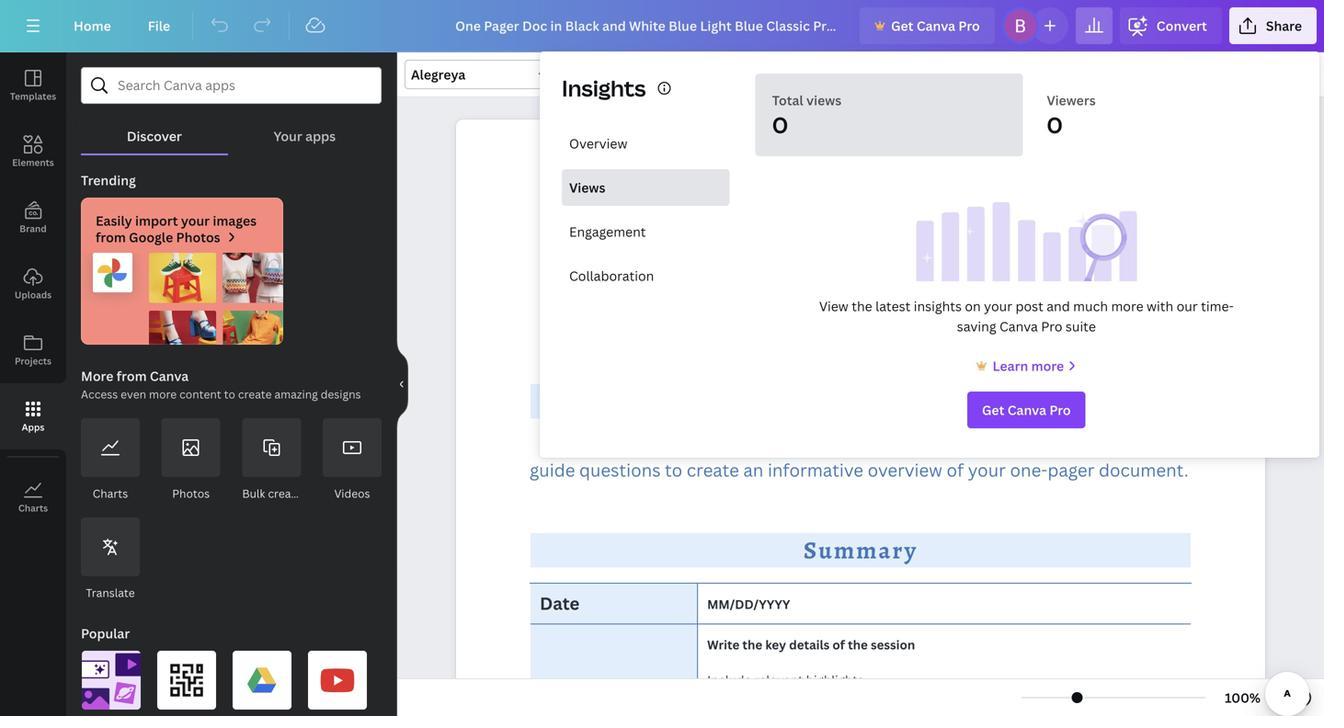 Task type: locate. For each thing, give the bounding box(es) containing it.
get canva pro inside main menu bar
[[892, 17, 981, 35]]

insights
[[914, 298, 962, 315]]

canva inside the more from canva access even more content to create amazing designs
[[150, 368, 189, 385]]

your right import
[[181, 212, 210, 230]]

0 vertical spatial charts
[[93, 486, 128, 501]]

the up 'questions'
[[604, 434, 632, 458]]

use
[[1102, 434, 1133, 458]]

from inside easily import your images from google photos
[[96, 229, 126, 246]]

is up 'questions'
[[587, 434, 600, 458]]

0 vertical spatial to
[[224, 387, 235, 402]]

charts down apps
[[18, 502, 48, 515]]

easily import your images from google photos
[[96, 212, 257, 246]]

charts right charts button
[[93, 486, 128, 501]]

1 is from the left
[[587, 434, 600, 458]]

from up even
[[117, 368, 147, 385]]

suite
[[1066, 318, 1097, 335]]

apps
[[22, 421, 44, 434]]

convert button
[[1120, 7, 1223, 44]]

viewers
[[1047, 92, 1096, 109]]

pro
[[959, 17, 981, 35], [1042, 318, 1063, 335], [1050, 402, 1072, 419]]

home link
[[59, 7, 126, 44]]

photos left bulk on the bottom of page
[[172, 486, 210, 501]]

purpose
[[861, 434, 930, 458]]

apps
[[306, 127, 336, 145]]

more left with
[[1112, 298, 1144, 315]]

0 down total
[[773, 110, 789, 140]]

? left who
[[930, 434, 939, 458]]

more inside button
[[1032, 357, 1065, 375]]

0 horizontal spatial 0
[[773, 110, 789, 140]]

on
[[965, 298, 981, 315]]

0 horizontal spatial to
[[224, 387, 235, 402]]

1 vertical spatial photos
[[172, 486, 210, 501]]

with
[[1147, 298, 1174, 315]]

what
[[539, 434, 583, 458], [764, 434, 807, 458]]

2 vertical spatial pro
[[1050, 402, 1072, 419]]

total views 0
[[773, 92, 842, 140]]

0 horizontal spatial ?
[[930, 434, 939, 458]]

participated
[[985, 434, 1088, 458]]

get inside main menu bar
[[892, 17, 914, 35]]

to inside the more from canva access even more content to create amazing designs
[[224, 387, 235, 402]]

photos inside more from canva element
[[172, 486, 210, 501]]

1 horizontal spatial what
[[764, 434, 807, 458]]

much
[[1074, 298, 1109, 315]]

1 vertical spatial from
[[117, 368, 147, 385]]

0 horizontal spatial is
[[587, 434, 600, 458]]

1 ? from the left
[[930, 434, 939, 458]]

about?
[[702, 434, 760, 458]]

file button
[[133, 7, 185, 44]]

to down session at the bottom of page
[[665, 459, 683, 482]]

the
[[852, 298, 873, 315], [604, 434, 632, 458], [829, 434, 856, 458]]

0
[[773, 110, 789, 140], [1047, 110, 1063, 140]]

100% button
[[1214, 684, 1273, 713]]

views button
[[562, 169, 730, 206]]

1 horizontal spatial ?
[[1088, 434, 1097, 458]]

more right learn at right
[[1032, 357, 1065, 375]]

1 horizontal spatial more
[[1032, 357, 1065, 375]]

0 vertical spatial from
[[96, 229, 126, 246]]

canva inside main menu bar
[[917, 17, 956, 35]]

one pager
[[691, 189, 1031, 295]]

more right even
[[149, 387, 177, 402]]

? use these guide questions to create an informative overview of your one-pager document.
[[530, 434, 1194, 482]]

0 vertical spatial photos
[[176, 229, 220, 246]]

None text field
[[456, 120, 1266, 717]]

1 horizontal spatial get
[[983, 402, 1005, 419]]

charts
[[93, 486, 128, 501], [18, 502, 48, 515]]

1 horizontal spatial get canva pro
[[983, 402, 1072, 419]]

create
[[238, 387, 272, 402], [687, 459, 740, 482], [268, 486, 302, 501]]

0 down viewers
[[1047, 110, 1063, 140]]

google
[[129, 229, 173, 246]]

is
[[587, 434, 600, 458], [812, 434, 825, 458]]

0 horizontal spatial more
[[149, 387, 177, 402]]

from left google
[[96, 229, 126, 246]]

your right of
[[969, 459, 1006, 482]]

overview
[[868, 459, 943, 482]]

0 horizontal spatial charts
[[18, 502, 48, 515]]

2 vertical spatial more
[[149, 387, 177, 402]]

your inside view the latest insights on your post and much more with our time- saving canva pro suite
[[985, 298, 1013, 315]]

photos right google
[[176, 229, 220, 246]]

total
[[773, 92, 804, 109]]

your right "for"
[[966, 306, 1009, 333]]

1 horizontal spatial 0
[[1047, 110, 1063, 140]]

from
[[96, 229, 126, 246], [117, 368, 147, 385]]

get canva pro button
[[860, 7, 995, 44], [968, 392, 1086, 429]]

? left use
[[1088, 434, 1097, 458]]

file
[[148, 17, 170, 35]]

get
[[892, 17, 914, 35], [983, 402, 1005, 419]]

2 ? from the left
[[1088, 434, 1097, 458]]

2 is from the left
[[812, 434, 825, 458]]

0 horizontal spatial get canva pro
[[892, 17, 981, 35]]

to right content
[[224, 387, 235, 402]]

the right view on the top
[[852, 298, 873, 315]]

alegreya button
[[405, 60, 558, 89]]

2 horizontal spatial more
[[1112, 298, 1144, 315]]

the up informative
[[829, 434, 856, 458]]

create right bulk on the bottom of page
[[268, 486, 302, 501]]

1 horizontal spatial to
[[665, 459, 683, 482]]

2 vertical spatial create
[[268, 486, 302, 501]]

1 horizontal spatial is
[[812, 434, 825, 458]]

create left the amazing
[[238, 387, 272, 402]]

none text field containing one pager
[[456, 120, 1266, 717]]

0 horizontal spatial get
[[892, 17, 914, 35]]

get canva pro
[[892, 17, 981, 35], [983, 402, 1072, 419]]

1 vertical spatial get canva pro
[[983, 402, 1072, 419]]

is up informative
[[812, 434, 825, 458]]

more
[[81, 368, 114, 385]]

create down about?
[[687, 459, 740, 482]]

1 vertical spatial charts
[[18, 502, 48, 515]]

your inside the '? use these guide questions to create an informative overview of your one-pager document.'
[[969, 459, 1006, 482]]

latest
[[876, 298, 911, 315]]

your apps button
[[228, 104, 382, 154]]

2 0 from the left
[[1047, 110, 1063, 140]]

1 vertical spatial to
[[665, 459, 683, 482]]

what up guide
[[539, 434, 583, 458]]

engagement button
[[562, 213, 730, 250]]

group
[[565, 60, 662, 89]]

pager
[[1048, 459, 1095, 482]]

questions
[[580, 459, 661, 482]]

main menu bar
[[0, 0, 1325, 52]]

charts inside more from canva element
[[93, 486, 128, 501]]

bulk
[[242, 486, 265, 501]]

1 vertical spatial create
[[687, 459, 740, 482]]

?
[[930, 434, 939, 458], [1088, 434, 1097, 458]]

1 horizontal spatial charts
[[93, 486, 128, 501]]

0 vertical spatial get canva pro
[[892, 17, 981, 35]]

charts for charts button
[[18, 502, 48, 515]]

elements button
[[0, 119, 66, 185]]

your right on
[[985, 298, 1013, 315]]

details
[[865, 306, 929, 333]]

0 horizontal spatial what
[[539, 434, 583, 458]]

to
[[224, 387, 235, 402], [665, 459, 683, 482]]

0 vertical spatial create
[[238, 387, 272, 402]]

what up informative
[[764, 434, 807, 458]]

? inside the '? use these guide questions to create an informative overview of your one-pager document.'
[[1088, 434, 1097, 458]]

to inside the '? use these guide questions to create an informative overview of your one-pager document.'
[[665, 459, 683, 482]]

charts button
[[0, 465, 66, 531]]

1 vertical spatial more
[[1032, 357, 1065, 375]]

views
[[569, 179, 606, 196]]

discover button
[[81, 104, 228, 154]]

your
[[181, 212, 210, 230], [985, 298, 1013, 315], [966, 306, 1009, 333], [969, 459, 1006, 482]]

more inside view the latest insights on your post and much more with our time- saving canva pro suite
[[1112, 298, 1144, 315]]

convert
[[1157, 17, 1208, 35]]

0 vertical spatial more
[[1112, 298, 1144, 315]]

0 vertical spatial get
[[892, 17, 914, 35]]

import
[[135, 212, 178, 230]]

photos
[[176, 229, 220, 246], [172, 486, 210, 501]]

side panel tab list
[[0, 52, 66, 531]]

1 vertical spatial pro
[[1042, 318, 1063, 335]]

0 vertical spatial pro
[[959, 17, 981, 35]]

charts inside button
[[18, 502, 48, 515]]

1 0 from the left
[[773, 110, 789, 140]]

share
[[1267, 17, 1303, 35]]



Task type: describe. For each thing, give the bounding box(es) containing it.
alegreya
[[411, 66, 466, 83]]

hide image
[[397, 340, 408, 429]]

trending
[[81, 172, 136, 189]]

popular
[[81, 625, 130, 643]]

uploads button
[[0, 251, 66, 317]]

easily
[[96, 212, 132, 230]]

0 inside total views 0
[[773, 110, 789, 140]]

overview button
[[562, 125, 730, 162]]

an
[[744, 459, 764, 482]]

more inside the more from canva access even more content to create amazing designs
[[149, 387, 177, 402]]

create inside more from canva element
[[268, 486, 302, 501]]

for
[[933, 306, 961, 333]]

pager
[[837, 189, 1031, 295]]

and
[[1047, 298, 1071, 315]]

engagement
[[569, 223, 646, 241]]

who
[[943, 434, 980, 458]]

your inside easily import your images from google photos
[[181, 212, 210, 230]]

more from canva element
[[81, 419, 382, 603]]

canva inside view the latest insights on your post and much more with our time- saving canva pro suite
[[1000, 318, 1039, 335]]

these
[[1137, 434, 1183, 458]]

brand button
[[0, 185, 66, 251]]

your apps
[[274, 127, 336, 145]]

home
[[74, 17, 111, 35]]

100%
[[1226, 690, 1261, 707]]

1 what from the left
[[539, 434, 583, 458]]

Search Canva apps search field
[[118, 68, 345, 103]]

the inside view the latest insights on your post and much more with our time- saving canva pro suite
[[852, 298, 873, 315]]

content
[[180, 387, 221, 402]]

insights
[[562, 73, 646, 103]]

discover
[[127, 127, 182, 145]]

summarize
[[655, 306, 760, 333]]

session
[[636, 434, 698, 458]]

one
[[691, 189, 825, 295]]

uploads
[[15, 289, 52, 301]]

learn more button
[[973, 355, 1081, 377]]

templates
[[10, 90, 56, 103]]

designs
[[321, 387, 361, 402]]

create inside the '? use these guide questions to create an informative overview of your one-pager document.'
[[687, 459, 740, 482]]

learn
[[993, 357, 1029, 375]]

Design title text field
[[441, 7, 853, 44]]

document.
[[1099, 459, 1189, 482]]

your
[[274, 127, 303, 145]]

even
[[121, 387, 146, 402]]

view the latest insights on your post and much more with our time- saving canva pro suite
[[820, 298, 1234, 335]]

one-
[[1011, 459, 1048, 482]]

view
[[820, 298, 849, 315]]

pro inside main menu bar
[[959, 17, 981, 35]]

1 vertical spatial get canva pro button
[[968, 392, 1086, 429]]

overview
[[569, 135, 628, 152]]

bulk create
[[242, 486, 302, 501]]

access
[[81, 387, 118, 402]]

learn more
[[993, 357, 1065, 375]]

viewers 0
[[1047, 92, 1096, 140]]

brand
[[20, 223, 47, 235]]

our
[[1177, 298, 1198, 315]]

0 vertical spatial get canva pro button
[[860, 7, 995, 44]]

pro inside view the latest insights on your post and much more with our time- saving canva pro suite
[[1042, 318, 1063, 335]]

important
[[765, 306, 860, 333]]

what is the session about? what is the purpose ? who participated
[[539, 434, 1088, 458]]

elements
[[12, 156, 54, 169]]

the google photos logo is positioned on the left side. to the right of the logo, there is a grid containing four images. these images display colorful shoes, shirts, or chairs. image
[[81, 253, 283, 345]]

charts for more from canva element
[[93, 486, 128, 501]]

saving
[[958, 318, 997, 335]]

team
[[1014, 306, 1062, 333]]

post
[[1016, 298, 1044, 315]]

share button
[[1230, 7, 1317, 44]]

projects button
[[0, 317, 66, 384]]

guide
[[530, 459, 575, 482]]

videos
[[334, 486, 370, 501]]

collaboration button
[[562, 258, 730, 294]]

from inside the more from canva access even more content to create amazing designs
[[117, 368, 147, 385]]

2 what from the left
[[764, 434, 807, 458]]

photos inside easily import your images from google photos
[[176, 229, 220, 246]]

create inside the more from canva access even more content to create amazing designs
[[238, 387, 272, 402]]

templates button
[[0, 52, 66, 119]]

1 vertical spatial get
[[983, 402, 1005, 419]]

of
[[947, 459, 964, 482]]

projects
[[15, 355, 52, 368]]

amazing
[[275, 387, 318, 402]]

informative
[[768, 459, 864, 482]]

apps button
[[0, 384, 66, 450]]

translate
[[86, 586, 135, 601]]

images
[[213, 212, 257, 230]]

0 inside viewers 0
[[1047, 110, 1063, 140]]

summarize important details for your team
[[655, 306, 1067, 333]]

more from canva access even more content to create amazing designs
[[81, 368, 361, 402]]



Task type: vqa. For each thing, say whether or not it's contained in the screenshot.
PURPLE STRUCTURE ORGANIZATION GRAPHIC ORGANIZER image
no



